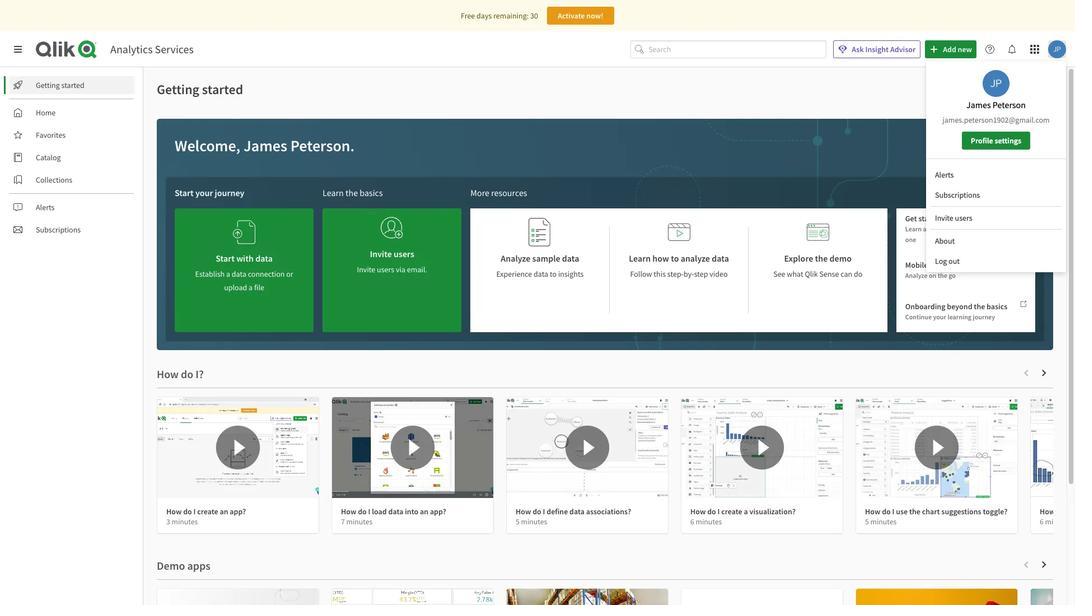 Task type: describe. For each thing, give the bounding box(es) containing it.
suggestions
[[942, 506, 982, 516]]

settings
[[995, 136, 1022, 146]]

do for how do i define data associations?
[[533, 506, 542, 516]]

getting inside welcome, james peterson. main content
[[157, 81, 199, 98]]

more resources
[[471, 187, 527, 198]]

resources
[[491, 187, 527, 198]]

activate now!
[[558, 11, 604, 21]]

create for how do i create an app?
[[197, 506, 218, 516]]

start your journey
[[175, 187, 245, 198]]

peterson.
[[291, 136, 355, 156]]

load
[[372, 506, 387, 516]]

how for how do i create a visualization?
[[691, 506, 706, 516]]

mobile app experience analyze on the go
[[906, 260, 981, 280]]

via
[[396, 264, 406, 274]]

associations?
[[586, 506, 631, 516]]

email.
[[407, 264, 427, 274]]

visualization?
[[750, 506, 796, 516]]

welcome, james peterson. main content
[[143, 67, 1076, 605]]

Search text field
[[649, 40, 827, 58]]

sample
[[532, 253, 561, 264]]

how do i define data associations? element
[[516, 506, 631, 516]]

days
[[477, 11, 492, 21]]

2 vertical spatial invite
[[357, 264, 376, 274]]

data for analyze sample data
[[534, 269, 549, 279]]

insight
[[866, 44, 889, 54]]

free
[[461, 11, 475, 21]]

advisor
[[891, 44, 916, 54]]

how do i create a visualization? element
[[691, 506, 796, 516]]

the inside "how do i use the chart suggestions toggle? 5 minutes"
[[910, 506, 921, 516]]

how do i use the chart suggestions toggle? 5 minutes
[[865, 506, 1008, 527]]

data for learn how to analyze data
[[712, 253, 729, 264]]

app? inside how do i load data into an app? 7 minutes
[[430, 506, 446, 516]]

how do i interact with visualizations? element
[[1040, 506, 1076, 516]]

analyze
[[681, 253, 710, 264]]

journey inside onboarding beyond the basics continue your learning journey
[[973, 312, 996, 321]]

use
[[896, 506, 908, 516]]

5 inside "how do i define data associations? 5 minutes"
[[516, 517, 520, 527]]

to inside 'get started with visualizations learn about apps and how to create one'
[[983, 225, 989, 233]]

1 vertical spatial james peterson image
[[983, 70, 1010, 97]]

services
[[155, 42, 194, 56]]

more
[[471, 187, 490, 198]]

how do i use the chart suggestions toggle? element
[[865, 506, 1008, 516]]

data for how do i load data into an app?
[[389, 506, 404, 516]]

learning
[[948, 312, 972, 321]]

alerts link
[[9, 198, 134, 216]]

learn how to analyze data image
[[668, 217, 690, 247]]

beyond
[[947, 301, 973, 311]]

continue
[[906, 312, 932, 321]]

and
[[957, 225, 968, 233]]

about
[[936, 236, 955, 246]]

welcome, james peterson.
[[175, 136, 355, 156]]

analyze sample data experience data to insights
[[497, 253, 584, 279]]

qlik
[[805, 269, 818, 279]]

minutes inside how do i load data into an app? 7 minutes
[[347, 517, 373, 527]]

subscriptions link
[[9, 221, 134, 239]]

learn the basics
[[323, 187, 383, 198]]

do inside explore the demo see what qlik sense can do
[[854, 269, 863, 279]]

subscriptions inside navigation pane element
[[36, 225, 81, 235]]

catalog link
[[9, 148, 134, 166]]

home link
[[9, 104, 134, 122]]

how do i use the chart suggestions toggle? image
[[857, 397, 1018, 498]]

to inside 'learn how to analyze data follow this step-by-step video'
[[671, 253, 679, 264]]

subscriptions button
[[931, 186, 1062, 204]]

ask insight advisor button
[[834, 40, 921, 58]]

with
[[944, 213, 960, 224]]

an inside how do i load data into an app? 7 minutes
[[420, 506, 429, 516]]

how do i load data into an app? element
[[341, 506, 446, 516]]

free days remaining: 30
[[461, 11, 538, 21]]

favorites link
[[9, 126, 134, 144]]

profile settings link
[[962, 132, 1031, 150]]

do for how do i load data into an app?
[[358, 506, 367, 516]]

5 inside "how do i use the chart suggestions toggle? 5 minutes"
[[865, 517, 869, 527]]

how do i load data into an app? image
[[332, 397, 494, 498]]

how for how do i create an app?
[[166, 506, 182, 516]]

sense
[[820, 269, 839, 279]]

the inside onboarding beyond the basics continue your learning journey
[[974, 301, 986, 311]]

minutes inside "how do i define data associations? 5 minutes"
[[521, 517, 547, 527]]

about
[[923, 225, 941, 233]]

favorites
[[36, 130, 66, 140]]

step
[[694, 269, 708, 279]]

the inside mobile app experience analyze on the go
[[938, 271, 948, 280]]

2 vertical spatial users
[[377, 264, 394, 274]]

apps
[[942, 225, 956, 233]]

basics inside onboarding beyond the basics continue your learning journey
[[987, 301, 1008, 311]]

log out
[[936, 256, 960, 266]]

into
[[405, 506, 419, 516]]

how do i interact with visualizations? image
[[1031, 397, 1076, 498]]

collections
[[36, 175, 72, 185]]

start
[[175, 187, 194, 198]]

1 horizontal spatial started
[[202, 81, 243, 98]]

learn how to analyze data follow this step-by-step video
[[629, 253, 729, 279]]

can
[[841, 269, 853, 279]]

started inside 'get started with visualizations learn about apps and how to create one'
[[919, 213, 943, 224]]

how for how do i load data into an app?
[[341, 506, 356, 516]]

invite users invite users via email.
[[357, 248, 427, 274]]

minutes inside the how do i in 6 minutes
[[1046, 517, 1072, 527]]

i for how do i use the chart suggestions toggle?
[[893, 506, 895, 516]]

how do i create a visualization? 6 minutes
[[691, 506, 796, 527]]

how do i create an app? element
[[166, 506, 246, 516]]

the inside explore the demo see what qlik sense can do
[[815, 253, 828, 264]]

30
[[531, 11, 538, 21]]

how do i define data associations? 5 minutes
[[516, 506, 631, 527]]

6 inside how do i create a visualization? 6 minutes
[[691, 517, 695, 527]]

what
[[787, 269, 804, 279]]

out
[[949, 256, 960, 266]]

1 horizontal spatial james peterson image
[[1049, 40, 1067, 58]]

getting started link
[[9, 76, 134, 94]]

ask
[[852, 44, 864, 54]]

to inside analyze sample data experience data to insights
[[550, 269, 557, 279]]

minutes inside how do i create an app? 3 minutes
[[172, 517, 198, 527]]

experience
[[944, 260, 981, 270]]

analyze inside analyze sample data experience data to insights
[[501, 253, 531, 264]]

alerts button
[[931, 166, 1062, 184]]

activate now! link
[[547, 7, 614, 25]]

do for how do i in
[[1057, 506, 1066, 516]]



Task type: locate. For each thing, give the bounding box(es) containing it.
basics up the invite users image
[[360, 187, 383, 198]]

create for how do i create a visualization?
[[722, 506, 743, 516]]

do inside "how do i define data associations? 5 minutes"
[[533, 506, 542, 516]]

alerts down collections
[[36, 202, 55, 212]]

do
[[854, 269, 863, 279], [183, 506, 192, 516], [358, 506, 367, 516], [533, 506, 542, 516], [708, 506, 716, 516], [882, 506, 891, 516], [1057, 506, 1066, 516]]

data right define
[[570, 506, 585, 516]]

minutes down how do i interact with visualizations? element
[[1046, 517, 1072, 527]]

1 horizontal spatial getting
[[157, 81, 199, 98]]

6 minutes from the left
[[1046, 517, 1072, 527]]

1 vertical spatial your
[[934, 312, 947, 321]]

ask insight advisor
[[852, 44, 916, 54]]

to up the step-
[[671, 253, 679, 264]]

your
[[195, 187, 213, 198], [934, 312, 947, 321]]

1 vertical spatial learn
[[906, 225, 922, 233]]

5 i from the left
[[893, 506, 895, 516]]

how inside how do i create a visualization? 6 minutes
[[691, 506, 706, 516]]

subscriptions inside button
[[936, 190, 980, 200]]

james.peterson1902@gmail.com
[[943, 115, 1050, 125]]

invite inside button
[[936, 213, 954, 223]]

0 vertical spatial basics
[[360, 187, 383, 198]]

getting inside navigation pane element
[[36, 80, 60, 90]]

do inside the how do i in 6 minutes
[[1057, 506, 1066, 516]]

users inside button
[[955, 213, 973, 223]]

step-
[[668, 269, 684, 279]]

1 app? from the left
[[230, 506, 246, 516]]

home
[[36, 108, 56, 118]]

how inside how do i create an app? 3 minutes
[[166, 506, 182, 516]]

james inside james peterson james.peterson1902@gmail.com
[[967, 99, 991, 110]]

i inside how do i load data into an app? 7 minutes
[[368, 506, 371, 516]]

0 horizontal spatial to
[[550, 269, 557, 279]]

getting up home on the top left of the page
[[36, 80, 60, 90]]

learn for learn the basics
[[323, 187, 344, 198]]

data left into on the left bottom of the page
[[389, 506, 404, 516]]

one
[[906, 235, 917, 244]]

users for invite users invite users via email.
[[394, 248, 414, 259]]

0 vertical spatial how
[[970, 225, 982, 233]]

chart
[[923, 506, 940, 516]]

i for how do i load data into an app?
[[368, 506, 371, 516]]

journey right start
[[215, 187, 245, 198]]

analyze sample data image
[[529, 217, 551, 247]]

6 how from the left
[[1040, 506, 1056, 516]]

i for how do i create a visualization?
[[718, 506, 720, 516]]

invite up apps
[[936, 213, 954, 223]]

0 horizontal spatial 6
[[691, 517, 695, 527]]

follow
[[631, 269, 652, 279]]

1 horizontal spatial getting started
[[157, 81, 243, 98]]

3 minutes from the left
[[521, 517, 547, 527]]

1 vertical spatial analyze
[[906, 271, 928, 280]]

how do i create an app? image
[[157, 397, 319, 498]]

explore the demo image
[[807, 217, 829, 247]]

2 vertical spatial learn
[[629, 253, 651, 264]]

getting started down the services
[[157, 81, 243, 98]]

how up 3
[[166, 506, 182, 516]]

analytics services element
[[110, 42, 194, 56]]

journey right learning
[[973, 312, 996, 321]]

1 horizontal spatial 5
[[865, 517, 869, 527]]

insights
[[558, 269, 584, 279]]

data down the sample
[[534, 269, 549, 279]]

1 horizontal spatial james
[[967, 99, 991, 110]]

onboarding beyond the basics continue your learning journey
[[906, 301, 1008, 321]]

1 horizontal spatial to
[[671, 253, 679, 264]]

1 horizontal spatial 6
[[1040, 517, 1044, 527]]

0 vertical spatial your
[[195, 187, 213, 198]]

1 6 from the left
[[691, 517, 695, 527]]

0 vertical spatial users
[[955, 213, 973, 223]]

invite left the via
[[357, 264, 376, 274]]

explore
[[785, 253, 814, 264]]

data inside how do i load data into an app? 7 minutes
[[389, 506, 404, 516]]

0 horizontal spatial subscriptions
[[36, 225, 81, 235]]

learn for learn how to analyze data follow this step-by-step video
[[629, 253, 651, 264]]

getting started inside welcome, james peterson. main content
[[157, 81, 243, 98]]

0 vertical spatial learn
[[323, 187, 344, 198]]

alerts up the invite users
[[936, 170, 954, 180]]

subscriptions down alerts link
[[36, 225, 81, 235]]

basics right beyond
[[987, 301, 1008, 311]]

how left use
[[865, 506, 881, 516]]

by-
[[684, 269, 694, 279]]

how up 'this'
[[653, 253, 669, 264]]

do for how do i create an app?
[[183, 506, 192, 516]]

1 vertical spatial users
[[394, 248, 414, 259]]

i
[[194, 506, 196, 516], [368, 506, 371, 516], [543, 506, 545, 516], [718, 506, 720, 516], [893, 506, 895, 516], [1067, 506, 1070, 516]]

getting
[[36, 80, 60, 90], [157, 81, 199, 98]]

1 horizontal spatial app?
[[430, 506, 446, 516]]

1 horizontal spatial how
[[970, 225, 982, 233]]

1 vertical spatial how
[[653, 253, 669, 264]]

2 an from the left
[[420, 506, 429, 516]]

data inside "how do i define data associations? 5 minutes"
[[570, 506, 585, 516]]

0 horizontal spatial how
[[653, 253, 669, 264]]

i inside the how do i in 6 minutes
[[1067, 506, 1070, 516]]

minutes down how do i create a visualization? element
[[696, 517, 722, 527]]

how do i define data associations? image
[[507, 397, 668, 498]]

0 vertical spatial analyze
[[501, 253, 531, 264]]

how do i load data into an app? 7 minutes
[[341, 506, 446, 527]]

i inside how do i create a visualization? 6 minutes
[[718, 506, 720, 516]]

invite for invite users
[[936, 213, 954, 223]]

how for how do i use the chart suggestions toggle?
[[865, 506, 881, 516]]

go
[[949, 271, 956, 280]]

welcome,
[[175, 136, 241, 156]]

3 i from the left
[[543, 506, 545, 516]]

users
[[955, 213, 973, 223], [394, 248, 414, 259], [377, 264, 394, 274]]

log out button
[[931, 252, 1062, 270]]

getting down the services
[[157, 81, 199, 98]]

1 horizontal spatial an
[[420, 506, 429, 516]]

4 how from the left
[[691, 506, 706, 516]]

0 horizontal spatial alerts
[[36, 202, 55, 212]]

toggle?
[[983, 506, 1008, 516]]

your inside onboarding beyond the basics continue your learning journey
[[934, 312, 947, 321]]

0 vertical spatial james
[[967, 99, 991, 110]]

1 5 from the left
[[516, 517, 520, 527]]

learn
[[323, 187, 344, 198], [906, 225, 922, 233], [629, 253, 651, 264]]

about button
[[931, 232, 1062, 250]]

i inside "how do i define data associations? 5 minutes"
[[543, 506, 545, 516]]

i for how do i in
[[1067, 506, 1070, 516]]

how inside the how do i in 6 minutes
[[1040, 506, 1056, 516]]

analyze inside mobile app experience analyze on the go
[[906, 271, 928, 280]]

james peterson james.peterson1902@gmail.com
[[943, 99, 1050, 125]]

create inside how do i create an app? 3 minutes
[[197, 506, 218, 516]]

how
[[970, 225, 982, 233], [653, 253, 669, 264]]

i inside "how do i use the chart suggestions toggle? 5 minutes"
[[893, 506, 895, 516]]

minutes down use
[[871, 517, 897, 527]]

data inside 'learn how to analyze data follow this step-by-step video'
[[712, 253, 729, 264]]

remaining:
[[494, 11, 529, 21]]

0 horizontal spatial getting
[[36, 80, 60, 90]]

0 horizontal spatial your
[[195, 187, 213, 198]]

2 horizontal spatial create
[[991, 225, 1009, 233]]

a
[[744, 506, 748, 516]]

subscriptions
[[936, 190, 980, 200], [36, 225, 81, 235]]

how left define
[[516, 506, 531, 516]]

0 horizontal spatial analyze
[[501, 253, 531, 264]]

how inside "how do i define data associations? 5 minutes"
[[516, 506, 531, 516]]

journey
[[215, 187, 245, 198], [973, 312, 996, 321]]

minutes
[[172, 517, 198, 527], [347, 517, 373, 527], [521, 517, 547, 527], [696, 517, 722, 527], [871, 517, 897, 527], [1046, 517, 1072, 527]]

2 5 from the left
[[865, 517, 869, 527]]

i inside how do i create an app? 3 minutes
[[194, 506, 196, 516]]

1 vertical spatial invite
[[370, 248, 392, 259]]

basics
[[360, 187, 383, 198], [987, 301, 1008, 311]]

users left the via
[[377, 264, 394, 274]]

1 vertical spatial journey
[[973, 312, 996, 321]]

james inside main content
[[244, 136, 287, 156]]

on
[[929, 271, 937, 280]]

1 i from the left
[[194, 506, 196, 516]]

1 horizontal spatial subscriptions
[[936, 190, 980, 200]]

6 inside the how do i in 6 minutes
[[1040, 517, 1044, 527]]

video
[[710, 269, 728, 279]]

learn inside 'learn how to analyze data follow this step-by-step video'
[[629, 253, 651, 264]]

started inside getting started link
[[61, 80, 84, 90]]

the right use
[[910, 506, 921, 516]]

learn up follow in the right of the page
[[629, 253, 651, 264]]

minutes right 7
[[347, 517, 373, 527]]

0 horizontal spatial started
[[61, 80, 84, 90]]

alerts inside button
[[936, 170, 954, 180]]

close sidebar menu image
[[13, 45, 22, 54]]

do for how do i use the chart suggestions toggle?
[[882, 506, 891, 516]]

2 vertical spatial to
[[550, 269, 557, 279]]

1 an from the left
[[220, 506, 228, 516]]

i for how do i define data associations?
[[543, 506, 545, 516]]

2 horizontal spatial to
[[983, 225, 989, 233]]

onboarding
[[906, 301, 946, 311]]

learn down "peterson."
[[323, 187, 344, 198]]

do inside "how do i use the chart suggestions toggle? 5 minutes"
[[882, 506, 891, 516]]

6
[[691, 517, 695, 527], [1040, 517, 1044, 527]]

3
[[166, 517, 170, 527]]

how do i in 6 minutes
[[1040, 506, 1076, 527]]

demo
[[830, 253, 852, 264]]

1 how from the left
[[166, 506, 182, 516]]

the left the go
[[938, 271, 948, 280]]

1 vertical spatial james
[[244, 136, 287, 156]]

the up sense
[[815, 253, 828, 264]]

2 horizontal spatial started
[[919, 213, 943, 224]]

0 horizontal spatial james peterson image
[[983, 70, 1010, 97]]

0 horizontal spatial basics
[[360, 187, 383, 198]]

1 vertical spatial subscriptions
[[36, 225, 81, 235]]

create
[[991, 225, 1009, 233], [197, 506, 218, 516], [722, 506, 743, 516]]

1 vertical spatial to
[[671, 253, 679, 264]]

data for how do i define data associations?
[[570, 506, 585, 516]]

0 horizontal spatial 5
[[516, 517, 520, 527]]

in
[[1071, 506, 1076, 516]]

0 vertical spatial to
[[983, 225, 989, 233]]

how inside 'learn how to analyze data follow this step-by-step video'
[[653, 253, 669, 264]]

users for invite users
[[955, 213, 973, 223]]

analyze
[[501, 253, 531, 264], [906, 271, 928, 280]]

how for how do i define data associations?
[[516, 506, 531, 516]]

0 vertical spatial james peterson image
[[1049, 40, 1067, 58]]

0 vertical spatial alerts
[[936, 170, 954, 180]]

to
[[983, 225, 989, 233], [671, 253, 679, 264], [550, 269, 557, 279]]

how inside 'get started with visualizations learn about apps and how to create one'
[[970, 225, 982, 233]]

2 app? from the left
[[430, 506, 446, 516]]

navigation pane element
[[0, 72, 143, 243]]

analyze up the experience
[[501, 253, 531, 264]]

invite for invite users invite users via email.
[[370, 248, 392, 259]]

your down onboarding
[[934, 312, 947, 321]]

do inside how do i create a visualization? 6 minutes
[[708, 506, 716, 516]]

analytics services
[[110, 42, 194, 56]]

2 6 from the left
[[1040, 517, 1044, 527]]

how left a
[[691, 506, 706, 516]]

subscriptions up the invite users
[[936, 190, 980, 200]]

invite down the invite users image
[[370, 248, 392, 259]]

0 horizontal spatial learn
[[323, 187, 344, 198]]

an
[[220, 506, 228, 516], [420, 506, 429, 516]]

7
[[341, 517, 345, 527]]

to down the sample
[[550, 269, 557, 279]]

app? inside how do i create an app? 3 minutes
[[230, 506, 246, 516]]

0 vertical spatial subscriptions
[[936, 190, 980, 200]]

how right and at the top of the page
[[970, 225, 982, 233]]

1 horizontal spatial basics
[[987, 301, 1008, 311]]

users up the via
[[394, 248, 414, 259]]

how inside "how do i use the chart suggestions toggle? 5 minutes"
[[865, 506, 881, 516]]

do for how do i create a visualization?
[[708, 506, 716, 516]]

invite users
[[936, 213, 973, 223]]

now!
[[587, 11, 604, 21]]

6 down how do i create a visualization? element
[[691, 517, 695, 527]]

minutes inside how do i create a visualization? 6 minutes
[[696, 517, 722, 527]]

4 i from the left
[[718, 506, 720, 516]]

collections link
[[9, 171, 134, 189]]

data up insights
[[562, 253, 580, 264]]

0 horizontal spatial getting started
[[36, 80, 84, 90]]

create inside 'get started with visualizations learn about apps and how to create one'
[[991, 225, 1009, 233]]

how for how do i in
[[1040, 506, 1056, 516]]

6 i from the left
[[1067, 506, 1070, 516]]

5 minutes from the left
[[871, 517, 897, 527]]

1 horizontal spatial analyze
[[906, 271, 928, 280]]

1 minutes from the left
[[172, 517, 198, 527]]

invite users image
[[381, 213, 403, 243]]

getting started up "home" link
[[36, 80, 84, 90]]

james peterson image
[[1049, 40, 1067, 58], [983, 70, 1010, 97]]

searchbar element
[[631, 40, 827, 58]]

to down visualizations
[[983, 225, 989, 233]]

the down "peterson."
[[346, 187, 358, 198]]

how do i create an app? 3 minutes
[[166, 506, 246, 527]]

minutes down define
[[521, 517, 547, 527]]

1 horizontal spatial your
[[934, 312, 947, 321]]

users up and at the top of the page
[[955, 213, 973, 223]]

do inside how do i create an app? 3 minutes
[[183, 506, 192, 516]]

0 horizontal spatial an
[[220, 506, 228, 516]]

0 vertical spatial journey
[[215, 187, 245, 198]]

0 horizontal spatial create
[[197, 506, 218, 516]]

see
[[774, 269, 786, 279]]

how up 7
[[341, 506, 356, 516]]

0 vertical spatial invite
[[936, 213, 954, 223]]

1 horizontal spatial journey
[[973, 312, 996, 321]]

data up video
[[712, 253, 729, 264]]

explore the demo see what qlik sense can do
[[774, 253, 863, 279]]

visualizations
[[961, 213, 1007, 224]]

the right beyond
[[974, 301, 986, 311]]

how left in
[[1040, 506, 1056, 516]]

5
[[516, 517, 520, 527], [865, 517, 869, 527]]

6 down how do i interact with visualizations? element
[[1040, 517, 1044, 527]]

how inside how do i load data into an app? 7 minutes
[[341, 506, 356, 516]]

analyze down mobile
[[906, 271, 928, 280]]

mobile
[[906, 260, 928, 270]]

your right start
[[195, 187, 213, 198]]

app
[[930, 260, 943, 270]]

create inside how do i create a visualization? 6 minutes
[[722, 506, 743, 516]]

2 i from the left
[[368, 506, 371, 516]]

1 horizontal spatial learn
[[629, 253, 651, 264]]

1 vertical spatial alerts
[[36, 202, 55, 212]]

an inside how do i create an app? 3 minutes
[[220, 506, 228, 516]]

do inside how do i load data into an app? 7 minutes
[[358, 506, 367, 516]]

define
[[547, 506, 568, 516]]

3 how from the left
[[516, 506, 531, 516]]

5 how from the left
[[865, 506, 881, 516]]

1 vertical spatial basics
[[987, 301, 1008, 311]]

1 horizontal spatial alerts
[[936, 170, 954, 180]]

get started with visualizations learn about apps and how to create one
[[906, 213, 1009, 244]]

4 minutes from the left
[[696, 517, 722, 527]]

0 horizontal spatial journey
[[215, 187, 245, 198]]

getting started inside navigation pane element
[[36, 80, 84, 90]]

0 horizontal spatial app?
[[230, 506, 246, 516]]

minutes right 3
[[172, 517, 198, 527]]

minutes inside "how do i use the chart suggestions toggle? 5 minutes"
[[871, 517, 897, 527]]

analytics
[[110, 42, 153, 56]]

catalog
[[36, 152, 61, 162]]

0 horizontal spatial james
[[244, 136, 287, 156]]

i for how do i create an app?
[[194, 506, 196, 516]]

1 horizontal spatial create
[[722, 506, 743, 516]]

the
[[346, 187, 358, 198], [815, 253, 828, 264], [938, 271, 948, 280], [974, 301, 986, 311], [910, 506, 921, 516]]

learn inside 'get started with visualizations learn about apps and how to create one'
[[906, 225, 922, 233]]

peterson
[[993, 99, 1026, 110]]

profile settings
[[971, 136, 1022, 146]]

2 how from the left
[[341, 506, 356, 516]]

alerts inside navigation pane element
[[36, 202, 55, 212]]

learn down get
[[906, 225, 922, 233]]

invite users button
[[931, 209, 1062, 227]]

how do i create a visualization? image
[[682, 397, 843, 498]]

2 minutes from the left
[[347, 517, 373, 527]]

get
[[906, 213, 917, 224]]

2 horizontal spatial learn
[[906, 225, 922, 233]]



Task type: vqa. For each thing, say whether or not it's contained in the screenshot.


